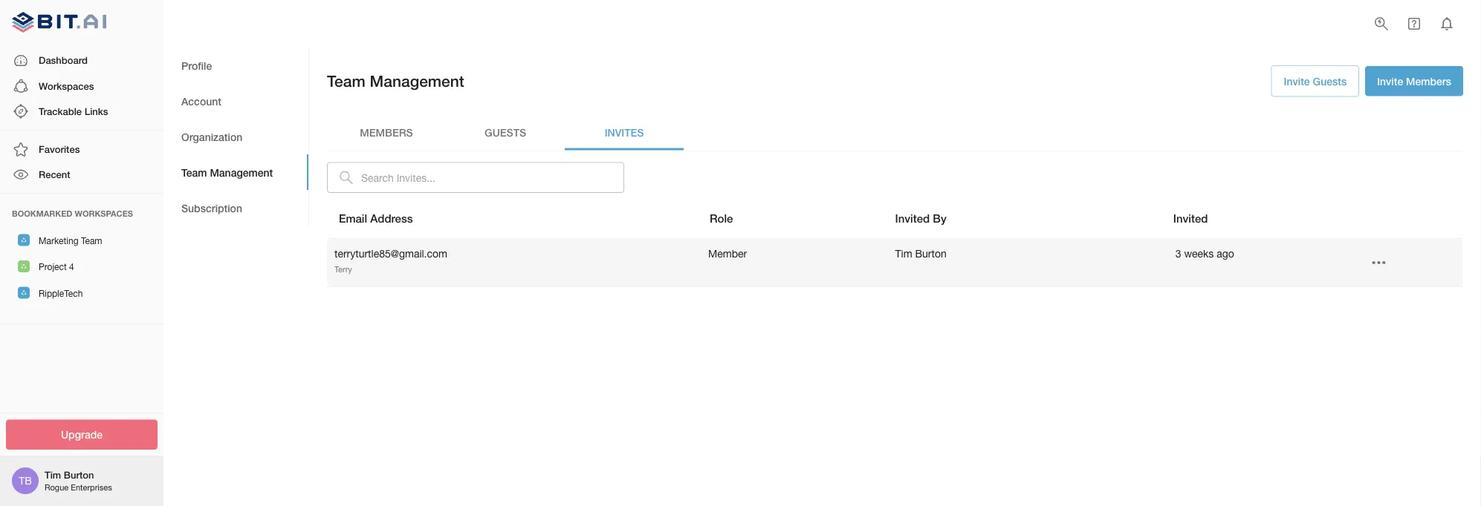 Task type: locate. For each thing, give the bounding box(es) containing it.
team management inside team management link
[[181, 166, 273, 179]]

tim
[[895, 248, 912, 260], [45, 470, 61, 481]]

management up subscription link
[[210, 166, 273, 179]]

1 horizontal spatial tab list
[[327, 115, 1463, 150]]

0 vertical spatial burton
[[915, 248, 947, 260]]

invite members
[[1377, 75, 1451, 87]]

1 horizontal spatial management
[[370, 72, 464, 90]]

tim up rogue
[[45, 470, 61, 481]]

team up the members
[[327, 72, 365, 90]]

management up "members" button
[[370, 72, 464, 90]]

invites
[[605, 127, 644, 139]]

tim inside 'tim burton rogue enterprises'
[[45, 470, 61, 481]]

burton inside 'tim burton rogue enterprises'
[[64, 470, 94, 481]]

workspaces
[[39, 80, 94, 92]]

1 horizontal spatial burton
[[915, 248, 947, 260]]

trackable
[[39, 106, 82, 117]]

2 invited from the left
[[1173, 212, 1208, 226]]

team management up "members" button
[[327, 72, 464, 90]]

0 vertical spatial team
[[327, 72, 365, 90]]

invited for invited by
[[895, 212, 930, 226]]

0 horizontal spatial tab list
[[164, 48, 308, 226]]

0 horizontal spatial management
[[210, 166, 273, 179]]

invite for invite members
[[1377, 75, 1403, 87]]

burton for tim burton rogue enterprises
[[64, 470, 94, 481]]

0 vertical spatial team management
[[327, 72, 464, 90]]

1 invited from the left
[[895, 212, 930, 226]]

tab list
[[164, 48, 308, 226], [327, 115, 1463, 150]]

by
[[933, 212, 947, 226]]

4
[[69, 262, 74, 273]]

0 vertical spatial management
[[370, 72, 464, 90]]

1 vertical spatial team management
[[181, 166, 273, 179]]

1 vertical spatial tim
[[45, 470, 61, 481]]

invited for invited
[[1173, 212, 1208, 226]]

subscription link
[[164, 190, 308, 226]]

1 horizontal spatial invited
[[1173, 212, 1208, 226]]

workspaces button
[[0, 73, 164, 99]]

0 horizontal spatial team
[[81, 236, 102, 246]]

team management up subscription link
[[181, 166, 273, 179]]

member
[[708, 248, 747, 260]]

recent
[[39, 169, 70, 181]]

0 horizontal spatial tim
[[45, 470, 61, 481]]

team management
[[327, 72, 464, 90], [181, 166, 273, 179]]

1 invite from the left
[[1284, 75, 1310, 87]]

1 horizontal spatial invite
[[1377, 75, 1403, 87]]

1 horizontal spatial tim
[[895, 248, 912, 260]]

role
[[710, 212, 733, 226]]

team
[[327, 72, 365, 90], [181, 166, 207, 179], [81, 236, 102, 246]]

team up subscription
[[181, 166, 207, 179]]

invited
[[895, 212, 930, 226], [1173, 212, 1208, 226]]

2 vertical spatial team
[[81, 236, 102, 246]]

burton up enterprises
[[64, 470, 94, 481]]

invited left the by
[[895, 212, 930, 226]]

rogue
[[45, 483, 69, 493]]

guests button
[[446, 115, 565, 150]]

ago
[[1217, 248, 1234, 260]]

1 vertical spatial team
[[181, 166, 207, 179]]

upgrade
[[61, 429, 103, 441]]

0 horizontal spatial burton
[[64, 470, 94, 481]]

0 horizontal spatial invite
[[1284, 75, 1310, 87]]

upgrade button
[[6, 420, 158, 450]]

invite inside button
[[1377, 75, 1403, 87]]

1 horizontal spatial team
[[181, 166, 207, 179]]

invite
[[1284, 75, 1310, 87], [1377, 75, 1403, 87]]

management inside tab list
[[210, 166, 273, 179]]

team inside tab list
[[181, 166, 207, 179]]

invite left guests
[[1284, 75, 1310, 87]]

0 horizontal spatial team management
[[181, 166, 273, 179]]

favorites button
[[0, 137, 164, 162]]

tim down invited by
[[895, 248, 912, 260]]

members
[[1406, 75, 1451, 87]]

account link
[[164, 83, 308, 119]]

email address
[[339, 212, 413, 226]]

trackable links
[[39, 106, 108, 117]]

invited up weeks
[[1173, 212, 1208, 226]]

0 vertical spatial tim
[[895, 248, 912, 260]]

management
[[370, 72, 464, 90], [210, 166, 273, 179]]

0 horizontal spatial invited
[[895, 212, 930, 226]]

invite guests
[[1284, 75, 1347, 87]]

invite inside "button"
[[1284, 75, 1310, 87]]

team up project 4 button
[[81, 236, 102, 246]]

tab list containing profile
[[164, 48, 308, 226]]

rippletech
[[39, 289, 83, 299]]

1 vertical spatial burton
[[64, 470, 94, 481]]

3
[[1176, 248, 1181, 260]]

project 4
[[39, 262, 74, 273]]

profile link
[[164, 48, 308, 83]]

burton down the by
[[915, 248, 947, 260]]

1 vertical spatial management
[[210, 166, 273, 179]]

burton
[[915, 248, 947, 260], [64, 470, 94, 481]]

invite for invite guests
[[1284, 75, 1310, 87]]

invite left members
[[1377, 75, 1403, 87]]

2 invite from the left
[[1377, 75, 1403, 87]]



Task type: vqa. For each thing, say whether or not it's contained in the screenshot.
the document
no



Task type: describe. For each thing, give the bounding box(es) containing it.
account
[[181, 95, 221, 107]]

weeks
[[1184, 248, 1214, 260]]

address
[[370, 212, 413, 226]]

tim for tim burton
[[895, 248, 912, 260]]

invites button
[[565, 115, 684, 150]]

terry
[[334, 265, 352, 274]]

1 horizontal spatial team management
[[327, 72, 464, 90]]

marketing team
[[39, 236, 102, 246]]

recent button
[[0, 162, 164, 188]]

dashboard button
[[0, 48, 164, 73]]

2 horizontal spatial team
[[327, 72, 365, 90]]

tim for tim burton rogue enterprises
[[45, 470, 61, 481]]

subscription
[[181, 202, 242, 214]]

email
[[339, 212, 367, 226]]

invite guests button
[[1271, 65, 1359, 97]]

team management link
[[164, 155, 308, 190]]

dashboard
[[39, 55, 88, 66]]

project
[[39, 262, 67, 273]]

bookmarked workspaces
[[12, 209, 133, 219]]

workspaces
[[75, 209, 133, 219]]

rippletech button
[[0, 280, 164, 306]]

members
[[360, 127, 413, 139]]

members button
[[327, 115, 446, 150]]

tim burton rogue enterprises
[[45, 470, 112, 493]]

tim burton
[[895, 248, 947, 260]]

enterprises
[[71, 483, 112, 493]]

bookmarked
[[12, 209, 72, 219]]

organization link
[[164, 119, 308, 155]]

guests
[[1313, 75, 1347, 87]]

3 weeks ago
[[1176, 248, 1234, 260]]

invited by
[[895, 212, 947, 226]]

trackable links button
[[0, 99, 164, 124]]

team inside button
[[81, 236, 102, 246]]

terryturtle85@gmail.com
[[334, 248, 447, 260]]

favorites
[[39, 144, 80, 155]]

marketing team button
[[0, 227, 164, 254]]

tab list containing members
[[327, 115, 1463, 150]]

guests
[[485, 127, 526, 139]]

project 4 button
[[0, 254, 164, 280]]

links
[[84, 106, 108, 117]]

Search Invites... search field
[[361, 162, 624, 193]]

burton for tim burton
[[915, 248, 947, 260]]

organization
[[181, 131, 242, 143]]

tb
[[19, 475, 32, 488]]

terryturtle85@gmail.com terry
[[334, 248, 447, 274]]

marketing
[[39, 236, 78, 246]]

profile
[[181, 59, 212, 72]]

invite members button
[[1365, 66, 1463, 96]]



